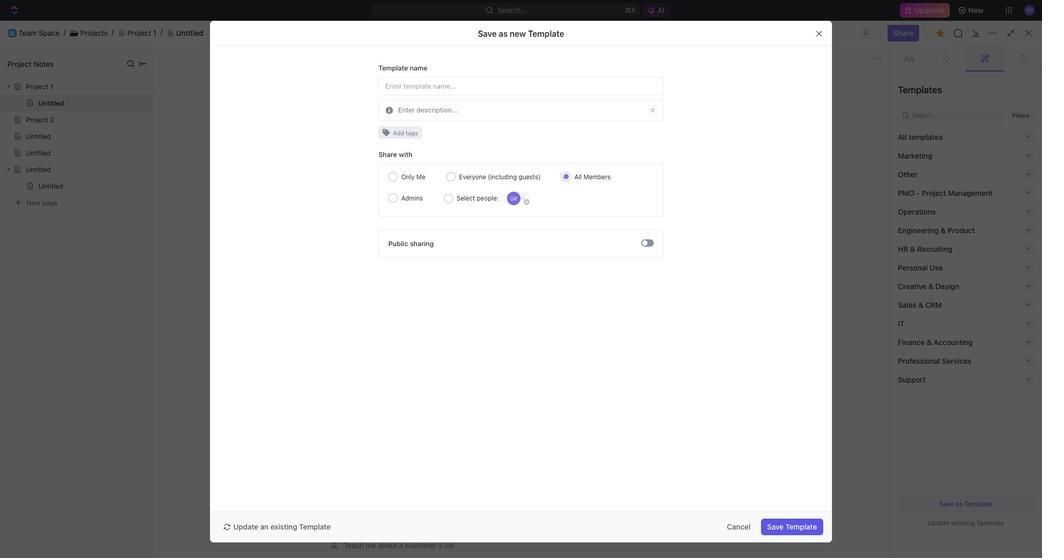 Task type: locate. For each thing, give the bounding box(es) containing it.
customer's
[[405, 542, 443, 550]]

members
[[584, 173, 611, 181]]

1 vertical spatial share
[[379, 150, 397, 159]]

0 horizontal spatial project 1
[[26, 82, 53, 91]]

team space link
[[19, 28, 60, 38], [25, 198, 126, 215]]

1 horizontal spatial project 1
[[127, 28, 156, 37]]

project 1
[[127, 28, 156, 37], [26, 82, 53, 91]]

my docs button
[[175, 162, 210, 183]]

0 vertical spatial save
[[478, 29, 497, 38]]

as
[[499, 29, 508, 38], [956, 500, 963, 508]]

0 horizontal spatial project notes
[[7, 59, 54, 68]]

1 vertical spatial all
[[575, 173, 582, 181]]

sales
[[899, 301, 917, 309]]

spaces
[[8, 168, 30, 176]]

1 horizontal spatial update
[[928, 520, 950, 528]]

with left ai
[[364, 125, 378, 134]]

2 vertical spatial save
[[768, 523, 784, 532]]

draft
[[344, 508, 361, 517]]

with for write
[[364, 125, 378, 134]]

new doc
[[1002, 29, 1032, 37]]

all left the members
[[575, 173, 582, 181]]

1 vertical spatial notes
[[496, 90, 516, 99]]

column header
[[145, 183, 156, 200], [539, 183, 643, 200], [763, 183, 846, 200]]

archived button
[[370, 162, 405, 183]]

1 vertical spatial with
[[399, 150, 413, 159]]

creative
[[899, 282, 927, 291]]

1 vertical spatial team space link
[[25, 198, 126, 215]]

0 vertical spatial new
[[969, 6, 984, 15]]

1 vertical spatial 1
[[50, 82, 53, 91]]

0 vertical spatial page
[[364, 108, 381, 117]]

qbr
[[344, 259, 359, 268]]

1 horizontal spatial page
[[364, 108, 381, 117]]

0 vertical spatial space
[[39, 28, 60, 37]]

tab list
[[157, 162, 405, 183]]

& right finance
[[927, 338, 932, 347]]

2 vertical spatial new
[[26, 198, 40, 207]]

0 vertical spatial team space link
[[19, 28, 60, 38]]

template inside update an existing template button
[[299, 523, 331, 532]]

project right -
[[922, 189, 947, 197]]

1 vertical spatial space
[[45, 202, 66, 211]]

update for update existing template
[[928, 520, 950, 528]]

project notes down user group image
[[7, 59, 54, 68]]

page for new page
[[42, 198, 58, 207]]

3 cell from the left
[[763, 199, 846, 218]]

search...
[[498, 6, 527, 15]]

deck
[[361, 259, 377, 268]]

0 vertical spatial as
[[499, 29, 508, 38]]

me
[[366, 542, 376, 550]]

new left doc
[[1002, 29, 1017, 37]]

dashboards link
[[4, 103, 128, 120]]

favorites up spaces
[[8, 150, 36, 158]]

1 horizontal spatial favorites
[[456, 71, 492, 80]]

1 horizontal spatial column header
[[539, 183, 643, 200]]

cell
[[145, 199, 156, 218], [539, 199, 643, 218], [763, 199, 846, 218], [846, 199, 929, 218]]

favorites up pm in the left of the page
[[456, 71, 492, 80]]

2 horizontal spatial column header
[[763, 183, 846, 200]]

1 vertical spatial project 1
[[26, 82, 53, 91]]

docs inside my docs button
[[190, 167, 208, 176]]

as left new
[[499, 29, 508, 38]]

0 horizontal spatial existing
[[271, 523, 297, 532]]

1 horizontal spatial notes
[[195, 204, 216, 213]]

0 horizontal spatial column header
[[145, 183, 156, 200]]

1 horizontal spatial project notes
[[169, 204, 216, 213]]

project down my
[[169, 204, 194, 213]]

team inside sidebar 'navigation'
[[25, 202, 43, 211]]

add
[[393, 129, 404, 136]]

project notes down my docs button
[[169, 204, 216, 213]]

user group image
[[10, 31, 15, 35]]

0 horizontal spatial save
[[478, 29, 497, 38]]

new button
[[954, 2, 990, 19]]

2 vertical spatial project notes
[[169, 204, 216, 213]]

save for save template
[[768, 523, 784, 532]]

industry image
[[331, 526, 339, 533]]

update
[[928, 520, 950, 528], [233, 523, 259, 532]]

template inside save template button
[[786, 523, 818, 532]]

project right 4:33
[[470, 90, 494, 99]]

1 vertical spatial save
[[940, 500, 955, 508]]

save
[[478, 29, 497, 38], [940, 500, 955, 508], [768, 523, 784, 532]]

services
[[943, 357, 972, 366]]

existing right an
[[271, 523, 297, 532]]

team right user group icon
[[25, 202, 43, 211]]

& left design
[[929, 282, 934, 291]]

row containing tags
[[145, 183, 1030, 200]]

new for new
[[969, 6, 984, 15]]

save inside button
[[768, 523, 784, 532]]

0 vertical spatial team space
[[19, 28, 60, 37]]

team space up home
[[19, 28, 60, 37]]

save template button
[[761, 519, 824, 536]]

1 horizontal spatial new
[[969, 6, 984, 15]]

notes up the enter description... text box
[[496, 90, 516, 99]]

notes
[[34, 59, 54, 68], [496, 90, 516, 99], [195, 204, 216, 213]]

notes inside project notes button
[[195, 204, 216, 213]]

a
[[399, 542, 403, 550]]

select people:
[[457, 195, 499, 202]]

update an existing template
[[233, 523, 331, 532]]

ai
[[380, 125, 386, 134]]

new inside 'new' button
[[969, 6, 984, 15]]

new up the search docs
[[969, 6, 984, 15]]

1 vertical spatial as
[[956, 500, 963, 508]]

my docs
[[178, 167, 208, 176]]

doc
[[1019, 29, 1032, 37]]

page
[[364, 108, 381, 117], [42, 198, 58, 207]]

2 column header from the left
[[539, 183, 643, 200]]

1 vertical spatial team
[[25, 202, 43, 211]]

1 horizontal spatial 1
[[153, 28, 156, 37]]

2 horizontal spatial save
[[940, 500, 955, 508]]

Search... text field
[[904, 107, 1001, 123]]

new right user group icon
[[26, 198, 40, 207]]

with inside write with ai button
[[364, 125, 378, 134]]

existing down save as template
[[952, 520, 975, 528]]

share down 'upgrade' link
[[894, 29, 914, 37]]

update left an
[[233, 523, 259, 532]]

& right hr
[[911, 245, 916, 253]]

all members
[[575, 173, 611, 181]]

page up write with ai
[[364, 108, 381, 117]]

0 horizontal spatial favorites
[[8, 150, 36, 158]]

outline
[[379, 259, 402, 268]]

gr button
[[504, 191, 531, 206]]

notes inside the project notes link
[[496, 90, 516, 99]]

all for all templates
[[899, 133, 907, 141]]

2 horizontal spatial notes
[[496, 90, 516, 99]]

team space inside sidebar 'navigation'
[[25, 202, 66, 211]]

user group image
[[11, 203, 18, 210]]

space up home
[[39, 28, 60, 37]]

update down save as template
[[928, 520, 950, 528]]

1 vertical spatial new
[[1002, 29, 1017, 37]]

notes up the docs link
[[34, 59, 54, 68]]

save left new
[[478, 29, 497, 38]]

as up update existing template
[[956, 500, 963, 508]]

0 horizontal spatial update
[[233, 523, 259, 532]]

project notes button
[[158, 198, 533, 219]]

0 vertical spatial project 1
[[127, 28, 156, 37]]

0 horizontal spatial 1
[[50, 82, 53, 91]]

0 horizontal spatial share
[[379, 150, 397, 159]]

0 vertical spatial 1
[[153, 28, 156, 37]]

1 vertical spatial favorites
[[8, 150, 36, 158]]

write with ai button
[[327, 121, 707, 138]]

0 horizontal spatial page
[[42, 198, 58, 207]]

me
[[417, 173, 426, 181]]

sidebar navigation
[[0, 21, 132, 559]]

templates
[[899, 85, 943, 95]]

2 horizontal spatial project notes
[[470, 90, 516, 99]]

page right user group icon
[[42, 198, 58, 207]]

2 vertical spatial notes
[[195, 204, 216, 213]]

gr
[[510, 196, 518, 202]]

project 1 up dashboards at the left of page
[[26, 82, 53, 91]]

& for sales
[[919, 301, 924, 309]]

1 vertical spatial team space
[[25, 202, 66, 211]]

with for share
[[399, 150, 413, 159]]

select
[[457, 195, 475, 202]]

docs link
[[4, 86, 128, 102]]

share with
[[379, 150, 413, 159]]

1 horizontal spatial with
[[399, 150, 413, 159]]

draft feature request
[[344, 508, 414, 517]]

1 horizontal spatial all
[[899, 133, 907, 141]]

0 horizontal spatial with
[[364, 125, 378, 134]]

2 horizontal spatial new
[[1002, 29, 1017, 37]]

project 2
[[26, 116, 54, 124]]

all for all members
[[575, 173, 582, 181]]

1 horizontal spatial share
[[894, 29, 914, 37]]

update inside update an existing template button
[[233, 523, 259, 532]]

& left crm
[[919, 301, 924, 309]]

save as new template
[[478, 29, 565, 38]]

new doc button
[[995, 25, 1039, 42]]

0 vertical spatial with
[[364, 125, 378, 134]]

0 vertical spatial favorites
[[456, 71, 492, 80]]

0 vertical spatial team
[[19, 28, 37, 37]]

it
[[899, 319, 905, 328]]

save right cancel
[[768, 523, 784, 532]]

project 1 right projects
[[127, 28, 156, 37]]

⌘k
[[625, 6, 637, 15]]

everyone
[[459, 173, 486, 181]]

new inside new doc button
[[1002, 29, 1017, 37]]

project notes up blank page button at the top of the page
[[470, 90, 516, 99]]

space inside sidebar 'navigation'
[[45, 202, 66, 211]]

with down add tags on the left top
[[399, 150, 413, 159]]

team for team space link associated with user group image
[[19, 28, 37, 37]]

project notes inside button
[[169, 204, 216, 213]]

management
[[949, 189, 994, 197]]

project inside project notes button
[[169, 204, 194, 213]]

project notes
[[7, 59, 54, 68], [470, 90, 516, 99], [169, 204, 216, 213]]

notes down my docs button
[[195, 204, 216, 213]]

1 horizontal spatial as
[[956, 500, 963, 508]]

0 horizontal spatial as
[[499, 29, 508, 38]]

finance & accounting
[[899, 338, 973, 347]]

1 vertical spatial project notes
[[470, 90, 516, 99]]

all up marketing
[[899, 133, 907, 141]]

dashboards
[[25, 107, 65, 116]]

page inside button
[[364, 108, 381, 117]]

last
[[366, 83, 380, 92]]

share up archived
[[379, 150, 397, 159]]

sharing
[[935, 187, 958, 195]]

update existing template
[[928, 520, 1005, 528]]

space for team space link associated with user group image
[[39, 28, 60, 37]]

team space right user group icon
[[25, 202, 66, 211]]

operations
[[899, 207, 937, 216]]

0 horizontal spatial all
[[575, 173, 582, 181]]

design
[[936, 282, 960, 291]]

space right user group icon
[[45, 202, 66, 211]]

save up update existing template
[[940, 500, 955, 508]]

0 vertical spatial notes
[[34, 59, 54, 68]]

project down user group image
[[7, 59, 32, 68]]

clickup list
[[344, 196, 384, 205]]

about
[[378, 542, 397, 550]]

template
[[528, 29, 565, 38], [379, 64, 408, 72], [965, 500, 993, 508], [977, 520, 1005, 528], [299, 523, 331, 532], [786, 523, 818, 532]]

tags
[[406, 129, 418, 136]]

team right user group image
[[19, 28, 37, 37]]

space
[[39, 28, 60, 37], [45, 202, 66, 211]]

project
[[127, 28, 151, 37], [7, 59, 32, 68], [26, 82, 48, 91], [470, 90, 494, 99], [26, 116, 48, 124], [922, 189, 947, 197], [169, 204, 194, 213]]

cancel button
[[721, 519, 757, 536]]

1 vertical spatial page
[[42, 198, 58, 207]]

1 horizontal spatial save
[[768, 523, 784, 532]]

& left the product
[[941, 226, 947, 235]]

0 vertical spatial share
[[894, 29, 914, 37]]

row
[[145, 183, 1030, 200]]

&
[[941, 226, 947, 235], [911, 245, 916, 253], [929, 282, 934, 291], [919, 301, 924, 309], [927, 338, 932, 347]]

0 horizontal spatial new
[[26, 198, 40, 207]]

0 vertical spatial all
[[899, 133, 907, 141]]



Task type: describe. For each thing, give the bounding box(es) containing it.
team space for user group icon
[[25, 202, 66, 211]]

0 horizontal spatial notes
[[34, 59, 54, 68]]

& for hr
[[911, 245, 916, 253]]

archived
[[372, 167, 403, 176]]

write with ai
[[344, 125, 386, 134]]

search
[[942, 29, 966, 37]]

new page
[[26, 198, 58, 207]]

team for team space link related to user group icon
[[25, 202, 43, 211]]

public sharing
[[389, 239, 434, 248]]

professional
[[899, 357, 941, 366]]

personal use
[[899, 263, 944, 272]]

upgrade link
[[901, 3, 950, 18]]

docs inside search docs "button"
[[968, 29, 985, 37]]

guests)
[[519, 173, 541, 181]]

admins
[[402, 195, 423, 202]]

draft feature request button
[[327, 505, 707, 521]]

favorites inside button
[[8, 150, 36, 158]]

search docs button
[[927, 25, 991, 42]]

clickup list button
[[327, 192, 707, 209]]

public
[[389, 239, 408, 248]]

team space link for user group icon
[[25, 198, 126, 215]]

use
[[930, 263, 944, 272]]

& for finance
[[927, 338, 932, 347]]

Enter description... text field
[[398, 107, 642, 114]]

list
[[372, 196, 384, 205]]

upgrade
[[915, 6, 945, 15]]

1 horizontal spatial existing
[[952, 520, 975, 528]]

pm
[[465, 83, 476, 92]]

other
[[899, 170, 918, 179]]

templates
[[909, 133, 943, 141]]

share for share with
[[379, 150, 397, 159]]

docs inside the docs link
[[25, 89, 42, 98]]

page for blank page
[[364, 108, 381, 117]]

everyone (including guests)
[[459, 173, 541, 181]]

cancel
[[727, 523, 751, 532]]

2 cell from the left
[[539, 199, 643, 218]]

engineering & product
[[899, 226, 976, 235]]

request
[[389, 508, 414, 517]]

update an existing template button
[[219, 519, 337, 536]]

project notes row
[[145, 198, 1030, 219]]

creative & design
[[899, 282, 960, 291]]

template name
[[379, 64, 428, 72]]

tab list containing my docs
[[157, 162, 405, 183]]

1 column header from the left
[[145, 183, 156, 200]]

save for save as template
[[940, 500, 955, 508]]

space for team space link related to user group icon
[[45, 202, 66, 211]]

0 vertical spatial project notes
[[7, 59, 54, 68]]

team space link for user group image
[[19, 28, 60, 38]]

favorites button
[[4, 148, 40, 161]]

add tags
[[393, 129, 418, 136]]

at
[[438, 83, 445, 92]]

project up dashboards at the left of page
[[26, 82, 48, 91]]

personal
[[899, 263, 928, 272]]

hr
[[899, 245, 909, 253]]

code image
[[330, 510, 339, 517]]

-
[[917, 189, 920, 197]]

project notes table
[[145, 183, 1030, 219]]

tags
[[649, 187, 663, 195]]

professional services
[[899, 357, 972, 366]]

all templates
[[899, 133, 943, 141]]

& for creative
[[929, 282, 934, 291]]

feature
[[363, 508, 387, 517]]

project left 2
[[26, 116, 48, 124]]

2
[[50, 116, 54, 124]]

as for template
[[956, 500, 963, 508]]

updated:
[[382, 83, 413, 92]]

save for save as new template
[[478, 29, 497, 38]]

pmo - project management
[[899, 189, 994, 197]]

hr & recruiting
[[899, 245, 953, 253]]

3 column header from the left
[[763, 183, 846, 200]]

Enter template name... text field
[[379, 77, 664, 95]]

sales & crm
[[899, 301, 942, 309]]

project notes link
[[452, 86, 724, 103]]

user astronaut image
[[332, 543, 338, 550]]

accounting
[[934, 338, 973, 347]]

clickup
[[344, 196, 370, 205]]

& for engineering
[[941, 226, 947, 235]]

sharing
[[410, 239, 434, 248]]

team space for user group image
[[19, 28, 60, 37]]

name
[[410, 64, 428, 72]]

write
[[344, 125, 362, 134]]

existing inside button
[[271, 523, 297, 532]]

new for new page
[[26, 198, 40, 207]]

blank page button
[[327, 105, 707, 121]]

blank page
[[344, 108, 381, 117]]

finance
[[899, 338, 925, 347]]

support
[[899, 375, 926, 384]]

product
[[948, 226, 976, 235]]

people:
[[477, 195, 499, 202]]

my
[[178, 167, 188, 176]]

qbr deck outline
[[344, 259, 402, 268]]

projects
[[80, 28, 108, 37]]

1 cell from the left
[[145, 199, 156, 218]]

update for update an existing template
[[233, 523, 259, 532]]

qbr deck outline button
[[327, 256, 707, 272]]

job
[[445, 542, 455, 550]]

home link
[[4, 50, 128, 67]]

Search by name... text field
[[865, 162, 996, 178]]

project right projects
[[127, 28, 151, 37]]

teach me about a customer's job
[[344, 542, 455, 550]]

share for share
[[894, 29, 914, 37]]

as for new
[[499, 29, 508, 38]]

4:33
[[447, 83, 463, 92]]

blank
[[344, 108, 362, 117]]

project inside the project notes link
[[470, 90, 494, 99]]

marketing
[[899, 151, 933, 160]]

(including
[[488, 173, 517, 181]]

search docs
[[942, 29, 985, 37]]

new for new doc
[[1002, 29, 1017, 37]]

only me
[[402, 173, 426, 181]]

4 cell from the left
[[846, 199, 929, 218]]

teach
[[344, 542, 364, 550]]

teach me about a customer's job button
[[327, 538, 707, 555]]

projects link
[[80, 28, 108, 38]]



Task type: vqa. For each thing, say whether or not it's contained in the screenshot.
view related to Delete
no



